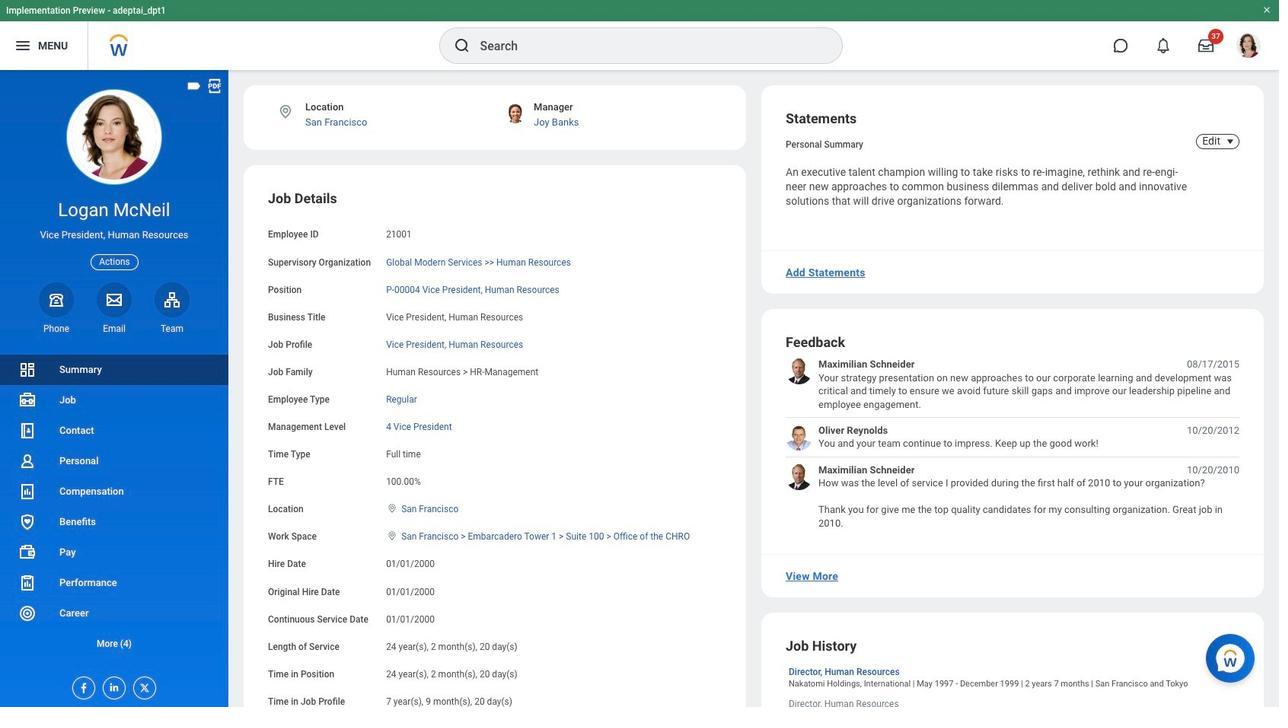 Task type: describe. For each thing, give the bounding box(es) containing it.
0 vertical spatial location image
[[277, 104, 294, 120]]

team logan mcneil element
[[155, 323, 190, 335]]

1 horizontal spatial location image
[[386, 504, 398, 514]]

phone logan mcneil element
[[39, 323, 74, 335]]

tag image
[[186, 78, 203, 94]]

email logan mcneil element
[[97, 323, 132, 335]]

pay image
[[18, 544, 37, 562]]

view team image
[[163, 291, 181, 309]]

location image
[[386, 531, 398, 542]]

notifications large image
[[1156, 38, 1171, 53]]

personal summary element
[[786, 136, 864, 150]]

x image
[[134, 678, 151, 694]]

personal image
[[18, 452, 37, 471]]

contact image
[[18, 422, 37, 440]]

employee's photo (oliver reynolds) image
[[786, 424, 813, 451]]

0 horizontal spatial list
[[0, 355, 228, 659]]



Task type: vqa. For each thing, say whether or not it's contained in the screenshot.
the topmost 'Employee's Photo (Maximilian Schneider)'
yes



Task type: locate. For each thing, give the bounding box(es) containing it.
mail image
[[105, 291, 123, 309]]

banner
[[0, 0, 1279, 70]]

career image
[[18, 605, 37, 623]]

linkedin image
[[104, 678, 120, 694]]

close environment banner image
[[1263, 5, 1272, 14]]

employee's photo (maximilian schneider) image up "employee's photo (oliver reynolds)"
[[786, 358, 813, 385]]

profile logan mcneil image
[[1237, 34, 1261, 61]]

employee's photo (maximilian schneider) image
[[786, 358, 813, 385], [786, 464, 813, 490]]

search image
[[453, 37, 471, 55]]

navigation pane region
[[0, 70, 228, 707]]

employee's photo (maximilian schneider) image down "employee's photo (oliver reynolds)"
[[786, 464, 813, 490]]

group
[[268, 190, 722, 707]]

summary image
[[18, 361, 37, 379]]

phone image
[[46, 291, 67, 309]]

0 horizontal spatial location image
[[277, 104, 294, 120]]

caret down image
[[1221, 136, 1240, 148]]

facebook image
[[73, 678, 90, 694]]

list
[[0, 355, 228, 659], [786, 358, 1240, 530]]

full time element
[[386, 446, 421, 460]]

location image
[[277, 104, 294, 120], [386, 504, 398, 514]]

justify image
[[14, 37, 32, 55]]

1 employee's photo (maximilian schneider) image from the top
[[786, 358, 813, 385]]

1 vertical spatial employee's photo (maximilian schneider) image
[[786, 464, 813, 490]]

inbox large image
[[1199, 38, 1214, 53]]

performance image
[[18, 574, 37, 592]]

benefits image
[[18, 513, 37, 532]]

1 vertical spatial location image
[[386, 504, 398, 514]]

Search Workday  search field
[[480, 29, 811, 62]]

compensation image
[[18, 483, 37, 501]]

job image
[[18, 391, 37, 410]]

2 employee's photo (maximilian schneider) image from the top
[[786, 464, 813, 490]]

1 horizontal spatial list
[[786, 358, 1240, 530]]

0 vertical spatial employee's photo (maximilian schneider) image
[[786, 358, 813, 385]]

view printable version (pdf) image
[[206, 78, 223, 94]]



